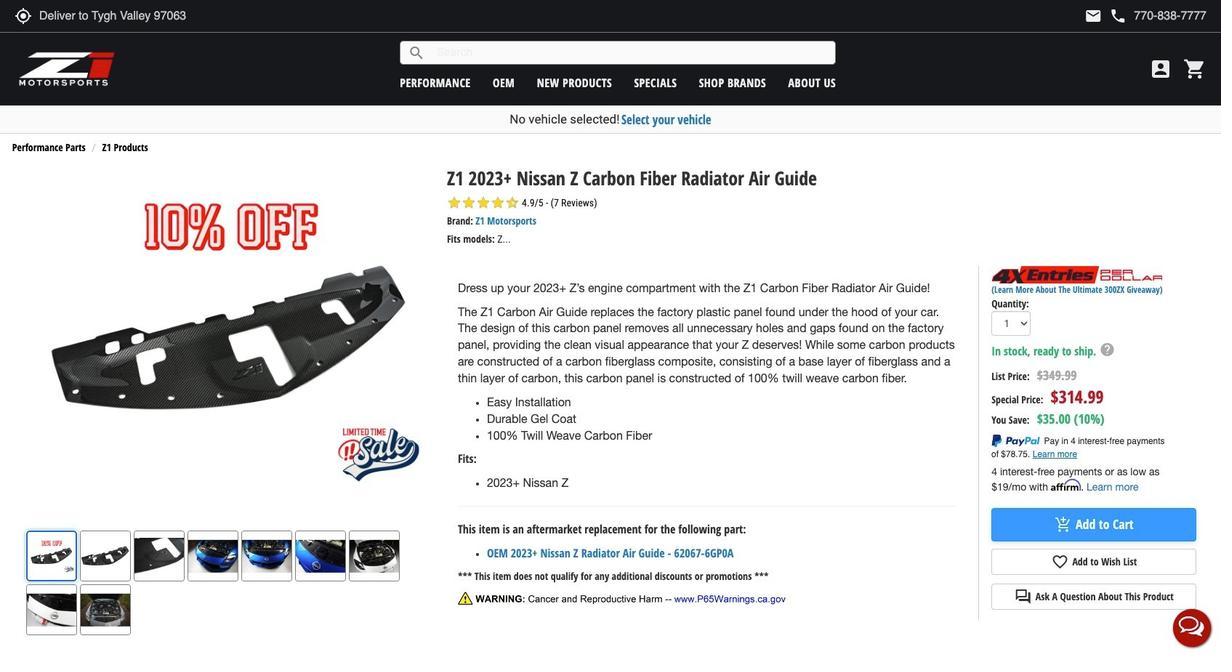 Task type: vqa. For each thing, say whether or not it's contained in the screenshot.
Z1 Motorsports Logo
yes



Task type: describe. For each thing, give the bounding box(es) containing it.
Search search field
[[426, 42, 836, 64]]

z1 motorsports logo image
[[18, 51, 116, 87]]



